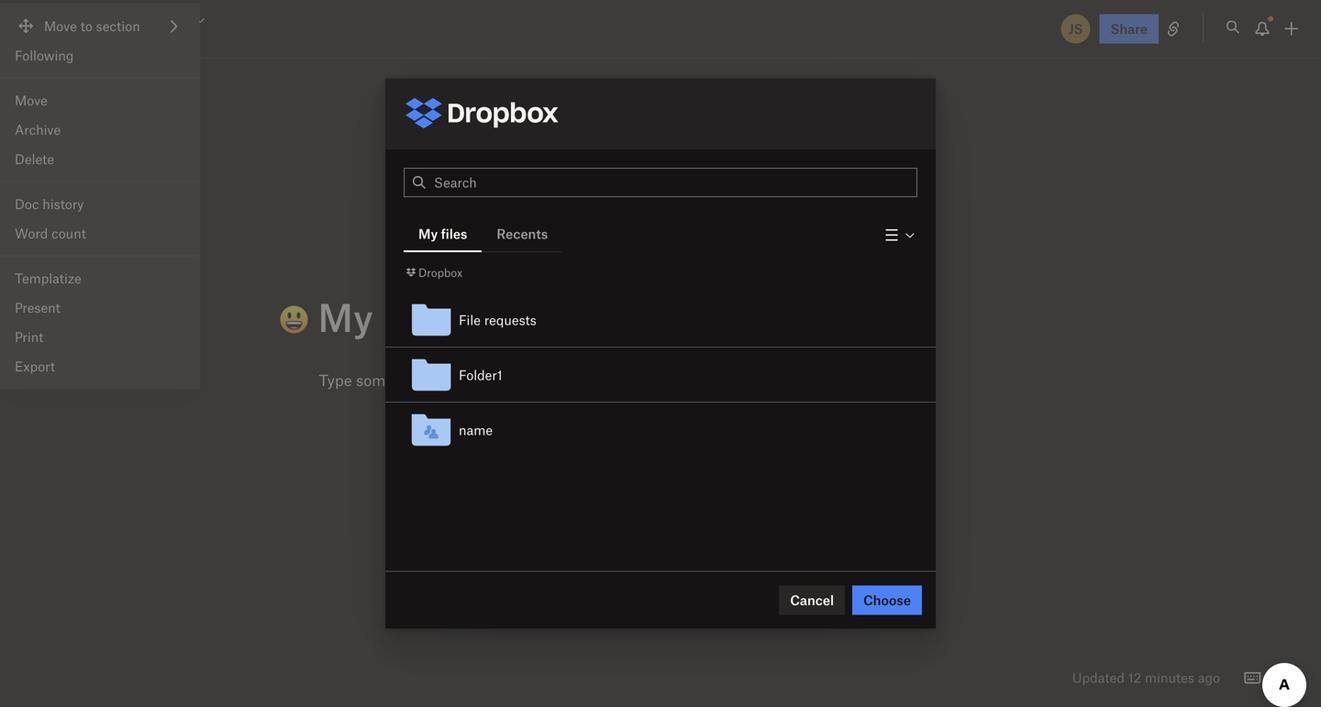 Task type: vqa. For each thing, say whether or not it's contained in the screenshot.
'Share' POPUP BUTTON
yes



Task type: describe. For each thing, give the bounding box(es) containing it.
started
[[478, 371, 528, 389]]

print
[[15, 329, 43, 345]]

doc history button
[[0, 189, 199, 219]]

my paper doc link
[[66, 9, 167, 30]]

choose button
[[852, 586, 922, 615]]

doc inside my paper doc link
[[145, 12, 167, 28]]

templatize
[[15, 270, 81, 286]]

1 vertical spatial doc
[[495, 294, 561, 340]]

requests
[[484, 312, 537, 328]]

doc history
[[15, 196, 84, 212]]

1 horizontal spatial my paper doc
[[309, 294, 561, 340]]

history
[[42, 196, 84, 212]]

file
[[459, 312, 481, 328]]

move button
[[0, 86, 199, 115]]

archive button
[[0, 115, 199, 144]]

following button
[[0, 41, 199, 70]]

delete
[[15, 151, 54, 167]]

files
[[441, 226, 467, 242]]

cancel
[[790, 592, 834, 608]]

recents tab
[[482, 216, 563, 251]]

dropbox link
[[404, 263, 463, 282]]

move
[[15, 92, 48, 108]]

present
[[15, 299, 60, 316]]

export button
[[0, 352, 199, 381]]

name button
[[404, 403, 936, 458]]

file requests button
[[404, 293, 936, 348]]

dropbox
[[418, 266, 463, 279]]

updated 12 minutes ago
[[1072, 670, 1220, 686]]

something
[[356, 371, 430, 389]]

share
[[1111, 21, 1148, 37]]

choose
[[863, 592, 911, 608]]

word count button
[[0, 219, 199, 248]]

my paper doc heading
[[279, 294, 1002, 340]]

export
[[15, 358, 55, 374]]

folder1 button
[[404, 348, 936, 403]]

recents
[[497, 226, 548, 242]]

present button
[[0, 293, 199, 322]]

type
[[319, 371, 352, 389]]

minutes
[[1145, 670, 1195, 686]]

my inside my files tab
[[418, 226, 438, 242]]

1 vertical spatial paper
[[382, 294, 486, 340]]



Task type: locate. For each thing, give the bounding box(es) containing it.
0 horizontal spatial paper
[[107, 12, 142, 28]]

2 vertical spatial my
[[318, 294, 373, 340]]

templatize button
[[0, 264, 199, 293]]

delete button
[[0, 144, 199, 174]]

0 vertical spatial doc
[[145, 12, 167, 28]]

my inside my paper doc link
[[84, 12, 103, 28]]

my files
[[418, 226, 467, 242]]

folder1
[[459, 367, 503, 383]]

word count
[[15, 225, 86, 241]]

paper up following "button"
[[107, 12, 142, 28]]

menu containing following
[[0, 4, 199, 388]]

word
[[15, 225, 48, 241]]

doc
[[145, 12, 167, 28], [495, 294, 561, 340]]

updated
[[1072, 670, 1125, 686]]

paper down dropbox "link"
[[382, 294, 486, 340]]

my paper doc
[[81, 12, 167, 28], [309, 294, 561, 340]]

1 horizontal spatial my
[[318, 294, 373, 340]]

js button
[[1059, 12, 1092, 45]]

row group
[[385, 292, 936, 458]]

Search text field
[[434, 169, 917, 196]]

tab list containing my files
[[404, 216, 563, 252]]

to
[[434, 371, 448, 389]]

0 vertical spatial my
[[84, 12, 103, 28]]

12
[[1128, 670, 1141, 686]]

0 vertical spatial my paper doc
[[81, 12, 167, 28]]

1 horizontal spatial paper
[[382, 294, 486, 340]]

archive
[[15, 121, 61, 138]]

my up type
[[318, 294, 373, 340]]

my paper doc up following "button"
[[81, 12, 167, 28]]

1 vertical spatial my
[[418, 226, 438, 242]]

my left files on the left top
[[418, 226, 438, 242]]

count
[[52, 225, 86, 241]]

doc
[[15, 196, 39, 212]]

my right grinning face with big eyes icon
[[84, 12, 103, 28]]

0 horizontal spatial my paper doc
[[81, 12, 167, 28]]

get
[[452, 371, 474, 389]]

my files tab
[[404, 216, 482, 251]]

doc right file
[[495, 294, 561, 340]]

doc up following "button"
[[145, 12, 167, 28]]

row group containing file requests
[[385, 292, 936, 458]]

grinning face with big eyes image
[[66, 13, 81, 28]]

1 vertical spatial my paper doc
[[309, 294, 561, 340]]

2 horizontal spatial my
[[418, 226, 438, 242]]

my
[[84, 12, 103, 28], [418, 226, 438, 242], [318, 294, 373, 340]]

0 vertical spatial paper
[[107, 12, 142, 28]]

file requests
[[459, 312, 537, 328]]

cancel button
[[779, 586, 845, 615]]

type something to get started
[[319, 371, 528, 389]]

menu
[[0, 4, 199, 388]]

0 horizontal spatial doc
[[145, 12, 167, 28]]

name
[[459, 422, 493, 438]]

1 horizontal spatial doc
[[495, 294, 561, 340]]

ago
[[1198, 670, 1220, 686]]

print button
[[0, 322, 199, 352]]

following
[[15, 47, 74, 63]]

my paper doc down dropbox "link"
[[309, 294, 561, 340]]

0 horizontal spatial my
[[84, 12, 103, 28]]

paper
[[107, 12, 142, 28], [382, 294, 486, 340]]

js
[[1068, 21, 1083, 37]]

tab list
[[404, 216, 563, 252]]

share button
[[1100, 14, 1159, 44]]



